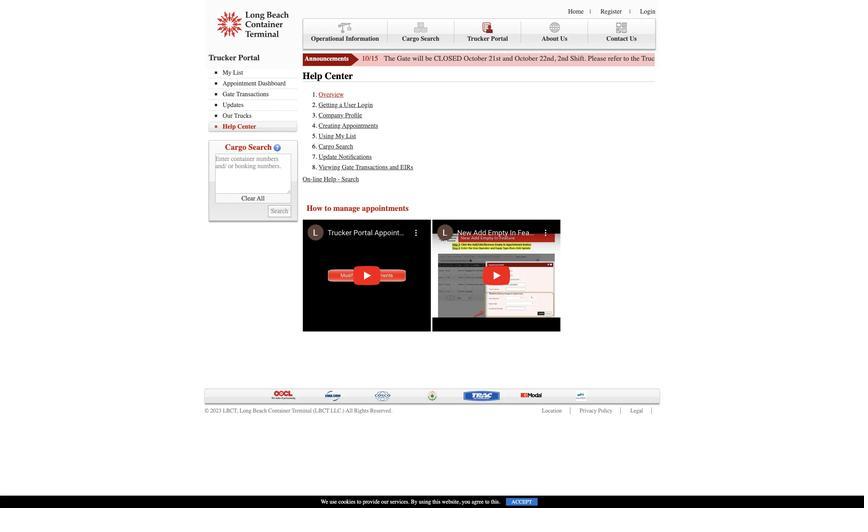Task type: locate. For each thing, give the bounding box(es) containing it.
list inside the overview getting a user login company profile creating appointments using my list cargo search update notifications viewing gate transactions and eirs
[[346, 133, 356, 140]]

0 horizontal spatial for
[[724, 54, 733, 63]]

trucker up appointment
[[209, 53, 236, 62]]

my list appointment dashboard gate transactions updates our trucks help center
[[223, 69, 286, 130]]

0 horizontal spatial portal
[[238, 53, 260, 62]]

trucker portal up 'my list' link
[[209, 53, 260, 62]]

1 horizontal spatial transactions
[[356, 164, 388, 171]]

2 horizontal spatial cargo
[[402, 35, 419, 42]]

2 vertical spatial help
[[324, 176, 336, 183]]

trucker portal up 21st
[[467, 35, 508, 42]]

login link
[[640, 8, 656, 15]]

1 vertical spatial login
[[358, 102, 373, 109]]

22nd,
[[540, 54, 556, 63]]

long
[[240, 408, 251, 415]]

and inside the overview getting a user login company profile creating appointments using my list cargo search update notifications viewing gate transactions and eirs
[[390, 164, 399, 171]]

0 horizontal spatial cargo
[[225, 143, 246, 152]]

2 the from the left
[[800, 54, 809, 63]]

line
[[313, 176, 322, 183]]

1 horizontal spatial cargo
[[319, 143, 334, 150]]

truck
[[641, 54, 658, 63]]

operational information link
[[303, 21, 388, 43]]

1 vertical spatial cargo search link
[[319, 143, 353, 150]]

1 horizontal spatial list
[[346, 133, 356, 140]]

transactions
[[236, 91, 269, 98], [356, 164, 388, 171]]

overview getting a user login company profile creating appointments using my list cargo search update notifications viewing gate transactions and eirs
[[319, 91, 413, 171]]

viewing gate transactions and eirs link
[[319, 164, 413, 171]]

1 vertical spatial and
[[390, 164, 399, 171]]

all right the clear
[[257, 195, 265, 202]]

0 horizontal spatial login
[[358, 102, 373, 109]]

and right 21st
[[503, 54, 513, 63]]

to right refer
[[624, 54, 629, 63]]

0 horizontal spatial trucker portal
[[209, 53, 260, 62]]

0 horizontal spatial my
[[223, 69, 232, 76]]

1 vertical spatial center
[[237, 123, 256, 130]]

how
[[307, 204, 323, 213]]

1 horizontal spatial help
[[303, 70, 322, 82]]

to
[[624, 54, 629, 63], [325, 204, 331, 213], [357, 499, 361, 506], [485, 499, 490, 506]]

transactions down notifications
[[356, 164, 388, 171]]

1 vertical spatial my
[[336, 133, 344, 140]]

1 horizontal spatial |
[[630, 8, 631, 15]]

gate right truck
[[660, 54, 674, 63]]

search inside the overview getting a user login company profile creating appointments using my list cargo search update notifications viewing gate transactions and eirs
[[336, 143, 353, 150]]

hours
[[676, 54, 693, 63]]

21st
[[489, 54, 501, 63]]

on-line help - search link
[[303, 176, 359, 183]]

0 vertical spatial transactions
[[236, 91, 269, 98]]

0 horizontal spatial all
[[257, 195, 265, 202]]

0 horizontal spatial and
[[390, 164, 399, 171]]

10/15 the gate will be closed october 21st and october 22nd, 2nd shift. please refer to the truck gate hours web page for further gate details for the week.
[[362, 54, 828, 63]]

beach
[[253, 408, 267, 415]]

appointment
[[223, 80, 256, 87]]

gate down update notifications link
[[342, 164, 354, 171]]

login inside the overview getting a user login company profile creating appointments using my list cargo search update notifications viewing gate transactions and eirs
[[358, 102, 373, 109]]

use
[[330, 499, 337, 506]]

about
[[542, 35, 559, 42]]

notifications
[[339, 154, 372, 161]]

dashboard
[[258, 80, 286, 87]]

center
[[325, 70, 353, 82], [237, 123, 256, 130]]

location link
[[542, 408, 562, 415]]

contact us
[[606, 35, 637, 42]]

further
[[734, 54, 754, 63]]

0 horizontal spatial menu bar
[[209, 68, 301, 132]]

0 vertical spatial all
[[257, 195, 265, 202]]

1 vertical spatial help
[[223, 123, 236, 130]]

us right about
[[560, 35, 567, 42]]

1 us from the left
[[560, 35, 567, 42]]

cookies
[[338, 499, 356, 506]]

using
[[319, 133, 334, 140]]

0 horizontal spatial center
[[237, 123, 256, 130]]

1 october from the left
[[464, 54, 487, 63]]

viewing
[[319, 164, 340, 171]]

login
[[640, 8, 656, 15], [358, 102, 373, 109]]

search
[[421, 35, 440, 42], [248, 143, 272, 152], [336, 143, 353, 150], [342, 176, 359, 183]]

None submit
[[268, 206, 291, 218]]

my inside my list appointment dashboard gate transactions updates our trucks help center
[[223, 69, 232, 76]]

operational
[[311, 35, 344, 42]]

1 for from the left
[[724, 54, 733, 63]]

cargo down the help center link
[[225, 143, 246, 152]]

portal up 'my list' link
[[238, 53, 260, 62]]

2 | from the left
[[630, 8, 631, 15]]

search right "-"
[[342, 176, 359, 183]]

1 vertical spatial menu bar
[[209, 68, 301, 132]]

refer
[[608, 54, 622, 63]]

and
[[503, 54, 513, 63], [390, 164, 399, 171]]

cargo down the using
[[319, 143, 334, 150]]

manage
[[333, 204, 360, 213]]

my list link
[[215, 69, 297, 76]]

0 vertical spatial portal
[[491, 35, 508, 42]]

1 horizontal spatial my
[[336, 133, 344, 140]]

0 horizontal spatial us
[[560, 35, 567, 42]]

my up appointment
[[223, 69, 232, 76]]

0 vertical spatial center
[[325, 70, 353, 82]]

1 horizontal spatial october
[[515, 54, 538, 63]]

0 vertical spatial and
[[503, 54, 513, 63]]

us
[[560, 35, 567, 42], [630, 35, 637, 42]]

creating
[[319, 122, 341, 130]]

to right how
[[325, 204, 331, 213]]

about us link
[[521, 21, 588, 43]]

1 horizontal spatial for
[[790, 54, 799, 63]]

about us
[[542, 35, 567, 42]]

october left 21st
[[464, 54, 487, 63]]

2 us from the left
[[630, 35, 637, 42]]

1 horizontal spatial center
[[325, 70, 353, 82]]

| left login link
[[630, 8, 631, 15]]

0 horizontal spatial cargo search link
[[319, 143, 353, 150]]

gate inside the overview getting a user login company profile creating appointments using my list cargo search update notifications viewing gate transactions and eirs
[[342, 164, 354, 171]]

october
[[464, 54, 487, 63], [515, 54, 538, 63]]

1 horizontal spatial portal
[[491, 35, 508, 42]]

list down creating appointments link at the left top of the page
[[346, 133, 356, 140]]

center up "overview"
[[325, 70, 353, 82]]

0 vertical spatial trucker portal
[[467, 35, 508, 42]]

my down creating appointments link at the left top of the page
[[336, 133, 344, 140]]

our
[[381, 499, 389, 506]]

privacy policy link
[[580, 408, 613, 415]]

1 vertical spatial all
[[346, 408, 353, 415]]

menu bar
[[303, 18, 656, 49], [209, 68, 301, 132]]

the left truck
[[631, 54, 640, 63]]

help left "-"
[[324, 176, 336, 183]]

all right llc.)
[[346, 408, 353, 415]]

0 vertical spatial trucker
[[467, 35, 490, 42]]

contact us link
[[588, 21, 655, 43]]

center down trucks
[[237, 123, 256, 130]]

operational information
[[311, 35, 379, 42]]

0 horizontal spatial transactions
[[236, 91, 269, 98]]

0 horizontal spatial october
[[464, 54, 487, 63]]

portal up 21st
[[491, 35, 508, 42]]

creating appointments link
[[319, 122, 378, 130]]

0 horizontal spatial help
[[223, 123, 236, 130]]

updates
[[223, 102, 244, 109]]

october left 22nd,
[[515, 54, 538, 63]]

and left eirs
[[390, 164, 399, 171]]

using
[[419, 499, 431, 506]]

transactions up 'updates' link
[[236, 91, 269, 98]]

how to manage appointments
[[307, 204, 409, 213]]

0 vertical spatial my
[[223, 69, 232, 76]]

1 vertical spatial trucker portal
[[209, 53, 260, 62]]

1 horizontal spatial us
[[630, 35, 637, 42]]

list
[[233, 69, 243, 76], [346, 133, 356, 140]]

0 horizontal spatial cargo search
[[225, 143, 272, 152]]

0 vertical spatial login
[[640, 8, 656, 15]]

1 horizontal spatial cargo search link
[[388, 21, 454, 43]]

0 horizontal spatial list
[[233, 69, 243, 76]]

cargo search up will
[[402, 35, 440, 42]]

the left week.
[[800, 54, 809, 63]]

location
[[542, 408, 562, 415]]

home
[[568, 8, 584, 15]]

login up contact us link
[[640, 8, 656, 15]]

| right home link
[[590, 8, 591, 15]]

gate up updates
[[223, 91, 235, 98]]

help down announcements
[[303, 70, 322, 82]]

all
[[257, 195, 265, 202], [346, 408, 353, 415]]

list up appointment
[[233, 69, 243, 76]]

cargo search link up will
[[388, 21, 454, 43]]

for right page
[[724, 54, 733, 63]]

cargo search down the help center link
[[225, 143, 272, 152]]

menu bar containing operational information
[[303, 18, 656, 49]]

0 horizontal spatial the
[[631, 54, 640, 63]]

login right user
[[358, 102, 373, 109]]

1 horizontal spatial login
[[640, 8, 656, 15]]

0 horizontal spatial |
[[590, 8, 591, 15]]

search up update notifications link
[[336, 143, 353, 150]]

cargo up will
[[402, 35, 419, 42]]

trucker up 21st
[[467, 35, 490, 42]]

cargo search link down using my list link
[[319, 143, 353, 150]]

1 horizontal spatial the
[[800, 54, 809, 63]]

cargo inside the overview getting a user login company profile creating appointments using my list cargo search update notifications viewing gate transactions and eirs
[[319, 143, 334, 150]]

us right contact
[[630, 35, 637, 42]]

1 horizontal spatial menu bar
[[303, 18, 656, 49]]

0 horizontal spatial trucker
[[209, 53, 236, 62]]

getting a user login link
[[319, 102, 373, 109]]

to left this. at the right bottom
[[485, 499, 490, 506]]

for right details
[[790, 54, 799, 63]]

0 vertical spatial help
[[303, 70, 322, 82]]

1 vertical spatial list
[[346, 133, 356, 140]]

1 horizontal spatial trucker
[[467, 35, 490, 42]]

1 horizontal spatial trucker portal
[[467, 35, 508, 42]]

we use cookies to provide our services. by using this website, you agree to this.
[[321, 499, 500, 506]]

portal
[[491, 35, 508, 42], [238, 53, 260, 62]]

1 horizontal spatial cargo search
[[402, 35, 440, 42]]

clear all button
[[215, 194, 291, 204]]

help down our
[[223, 123, 236, 130]]

week.
[[811, 54, 828, 63]]

for
[[724, 54, 733, 63], [790, 54, 799, 63]]

1 horizontal spatial all
[[346, 408, 353, 415]]

our trucks link
[[215, 112, 297, 120]]

reserved.
[[370, 408, 392, 415]]

lbct,
[[223, 408, 238, 415]]

0 vertical spatial menu bar
[[303, 18, 656, 49]]

0 vertical spatial list
[[233, 69, 243, 76]]

1 vertical spatial transactions
[[356, 164, 388, 171]]

1 vertical spatial trucker
[[209, 53, 236, 62]]



Task type: describe. For each thing, give the bounding box(es) containing it.
closed
[[434, 54, 462, 63]]

overview link
[[319, 91, 344, 98]]

appointments
[[362, 204, 409, 213]]

my inside the overview getting a user login company profile creating appointments using my list cargo search update notifications viewing gate transactions and eirs
[[336, 133, 344, 140]]

eirs
[[400, 164, 413, 171]]

please
[[588, 54, 606, 63]]

accept button
[[506, 499, 538, 507]]

gate
[[756, 54, 768, 63]]

help center
[[303, 70, 353, 82]]

privacy policy
[[580, 408, 613, 415]]

will
[[412, 54, 424, 63]]

©
[[205, 408, 209, 415]]

updates link
[[215, 102, 297, 109]]

search down the help center link
[[248, 143, 272, 152]]

search up be
[[421, 35, 440, 42]]

page
[[709, 54, 722, 63]]

transactions inside my list appointment dashboard gate transactions updates our trucks help center
[[236, 91, 269, 98]]

center inside my list appointment dashboard gate transactions updates our trucks help center
[[237, 123, 256, 130]]

trucker portal link
[[454, 21, 521, 43]]

2 for from the left
[[790, 54, 799, 63]]

help inside my list appointment dashboard gate transactions updates our trucks help center
[[223, 123, 236, 130]]

2 horizontal spatial help
[[324, 176, 336, 183]]

we
[[321, 499, 328, 506]]

register link
[[601, 8, 622, 15]]

privacy
[[580, 408, 597, 415]]

profile
[[345, 112, 362, 119]]

gate right the at the left of the page
[[397, 54, 411, 63]]

contact
[[606, 35, 628, 42]]

0 vertical spatial cargo search
[[402, 35, 440, 42]]

information
[[346, 35, 379, 42]]

company profile link
[[319, 112, 362, 119]]

clear all
[[241, 195, 265, 202]]

to left "provide"
[[357, 499, 361, 506]]

by
[[411, 499, 418, 506]]

all inside button
[[257, 195, 265, 202]]

this.
[[491, 499, 500, 506]]

us for about us
[[560, 35, 567, 42]]

website,
[[442, 499, 460, 506]]

accept
[[512, 500, 532, 506]]

the
[[384, 54, 395, 63]]

this
[[432, 499, 441, 506]]

using my list link
[[319, 133, 356, 140]]

a
[[339, 102, 342, 109]]

overview
[[319, 91, 344, 98]]

update
[[319, 154, 337, 161]]

1 the from the left
[[631, 54, 640, 63]]

appointment dashboard link
[[215, 80, 297, 87]]

© 2023 lbct, long beach container terminal (lbct llc.) all rights reserved.
[[205, 408, 392, 415]]

details
[[770, 54, 788, 63]]

1 vertical spatial portal
[[238, 53, 260, 62]]

portal inside trucker portal link
[[491, 35, 508, 42]]

0 vertical spatial cargo search link
[[388, 21, 454, 43]]

policy
[[598, 408, 613, 415]]

getting
[[319, 102, 338, 109]]

register
[[601, 8, 622, 15]]

trucks
[[234, 112, 252, 120]]

company
[[319, 112, 344, 119]]

2023
[[210, 408, 222, 415]]

on-line help - search
[[303, 176, 359, 183]]

2nd
[[558, 54, 569, 63]]

our
[[223, 112, 233, 120]]

-
[[338, 176, 340, 183]]

10/15
[[362, 54, 378, 63]]

menu bar containing my list
[[209, 68, 301, 132]]

1 | from the left
[[590, 8, 591, 15]]

user
[[344, 102, 356, 109]]

Enter container numbers and/ or booking numbers.  text field
[[215, 154, 291, 194]]

transactions inside the overview getting a user login company profile creating appointments using my list cargo search update notifications viewing gate transactions and eirs
[[356, 164, 388, 171]]

container
[[268, 408, 290, 415]]

gate transactions link
[[215, 91, 297, 98]]

shift.
[[570, 54, 586, 63]]

(lbct
[[313, 408, 329, 415]]

services.
[[390, 499, 410, 506]]

provide
[[363, 499, 380, 506]]

help center link
[[215, 123, 297, 130]]

list inside my list appointment dashboard gate transactions updates our trucks help center
[[233, 69, 243, 76]]

appointments
[[342, 122, 378, 130]]

llc.)
[[331, 408, 344, 415]]

legal link
[[630, 408, 643, 415]]

agree
[[472, 499, 484, 506]]

us for contact us
[[630, 35, 637, 42]]

terminal
[[292, 408, 312, 415]]

web
[[695, 54, 707, 63]]

rights
[[354, 408, 369, 415]]

be
[[425, 54, 432, 63]]

on-
[[303, 176, 313, 183]]

1 horizontal spatial and
[[503, 54, 513, 63]]

2 october from the left
[[515, 54, 538, 63]]

1 vertical spatial cargo search
[[225, 143, 272, 152]]

announcements
[[305, 55, 349, 62]]

update notifications link
[[319, 154, 372, 161]]

gate inside my list appointment dashboard gate transactions updates our trucks help center
[[223, 91, 235, 98]]

home link
[[568, 8, 584, 15]]

you
[[462, 499, 470, 506]]



Task type: vqa. For each thing, say whether or not it's contained in the screenshot.
5th row from the bottom of the page
no



